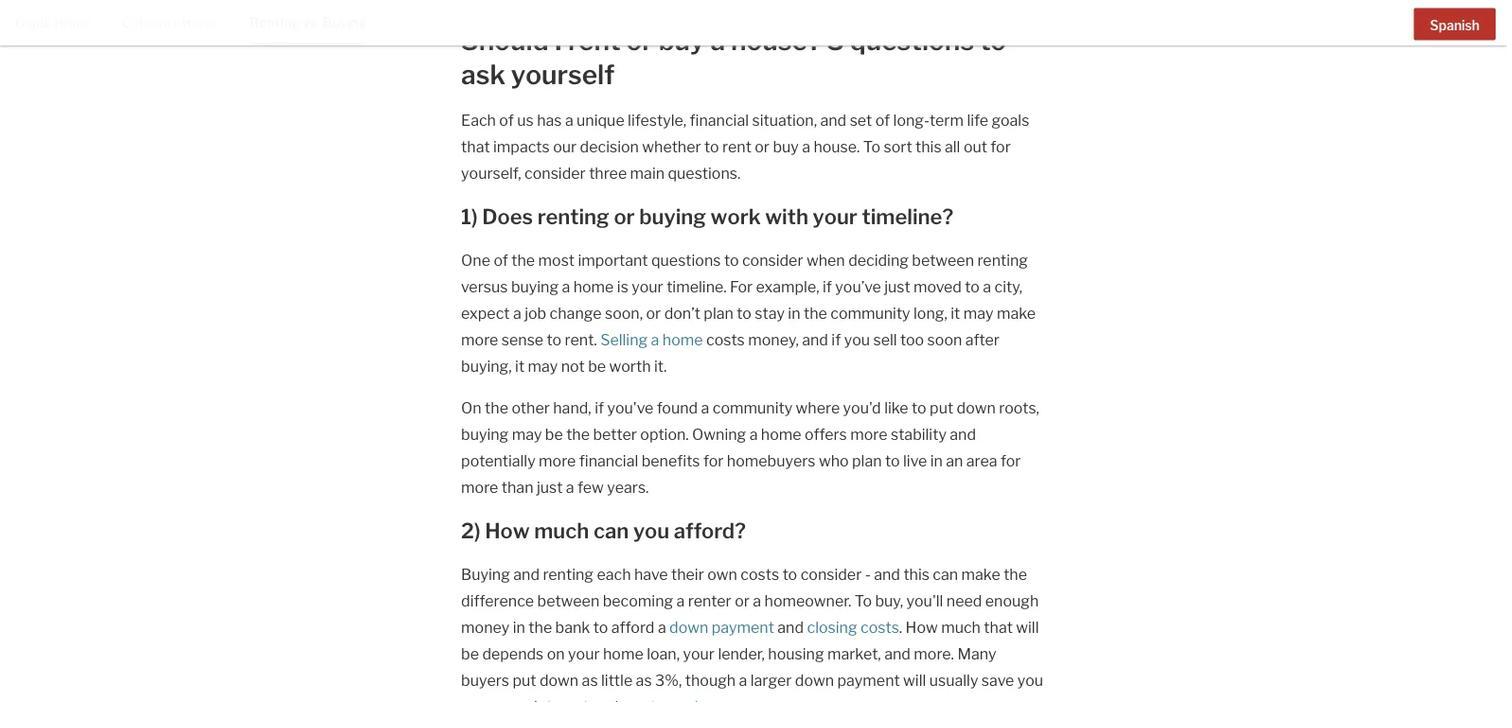 Task type: vqa. For each thing, say whether or not it's contained in the screenshot.
RV at the top of page
no



Task type: describe. For each thing, give the bounding box(es) containing it.
home down the don't
[[662, 330, 703, 349]]

.
[[899, 618, 902, 637]]

may inside on the other hand, if you've found a community where you'd like to put down roots, buying may be the better option. owning a home offers more stability and potentially more financial benefits for homebuyers who plan to live in an area for more than just a few years.
[[512, 425, 542, 444]]

may inside one of the most important questions to consider when deciding between renting versus buying a home is your timeline. for example, if you've just moved to a city, expect a job change soon, or don't plan to stay in the community long, it may make more sense to rent.
[[963, 304, 993, 322]]

in inside on the other hand, if you've found a community where you'd like to put down roots, buying may be the better option. owning a home offers more stability and potentially more financial benefits for homebuyers who plan to live in an area for more than just a few years.
[[930, 452, 943, 470]]

rent.
[[565, 330, 597, 349]]

a inside "should i rent or buy a house? 3 questions to ask yourself"
[[710, 25, 725, 57]]

0 horizontal spatial on
[[513, 698, 531, 702]]

1 vertical spatial will
[[903, 671, 926, 690]]

down down housing
[[795, 671, 834, 690]]

to inside buying and renting each have their own costs to consider - and this can make the difference between becoming a renter or a homeowner. to buy, you'll need enough money in the bank to afford a
[[855, 592, 872, 610]]

plan inside on the other hand, if you've found a community where you'd like to put down roots, buying may be the better option. owning a home offers more stability and potentially more financial benefits for homebuyers who plan to live in an area for more than just a few years.
[[852, 452, 882, 470]]

be inside costs money, and if you sell too soon after buying, it may not be worth it.
[[588, 357, 606, 375]]

or inside buying and renting each have their own costs to consider - and this can make the difference between becoming a renter or a homeowner. to buy, you'll need enough money in the bank to afford a
[[735, 592, 750, 610]]

with
[[765, 204, 808, 230]]

sort
[[884, 137, 912, 156]]

and right -
[[874, 565, 900, 584]]

guide home
[[15, 15, 92, 31]]

it.
[[654, 357, 667, 375]]

you'll
[[906, 592, 943, 610]]

how for 2)
[[485, 518, 530, 544]]

is
[[617, 277, 628, 296]]

1 as from the left
[[582, 671, 598, 690]]

financial inside on the other hand, if you've found a community where you'd like to put down roots, buying may be the better option. owning a home offers more stability and potentially more financial benefits for homebuyers who plan to live in an area for more than just a few years.
[[579, 452, 638, 470]]

you've
[[835, 277, 881, 296]]

expect
[[461, 304, 510, 322]]

to left 'live'
[[885, 452, 900, 470]]

renting for buying and renting each have their own costs to consider - and this can make the difference between becoming a renter or a homeowner. to buy, you'll need enough money in the bank to afford a
[[543, 565, 594, 584]]

the left most
[[511, 251, 535, 269]]

renting vs. buying
[[250, 15, 367, 31]]

buying and renting each have their own costs to consider - and this can make the difference between becoming a renter or a homeowner. to buy, you'll need enough money in the bank to afford a
[[461, 565, 1039, 637]]

category home link
[[122, 0, 219, 43]]

each of us has a unique lifestyle, financial situation, and set of long-term life goals that impacts our decision whether to rent or buy a house. to sort this all out for yourself, consider three main questions.
[[461, 111, 1029, 182]]

vs.
[[303, 15, 320, 31]]

0 vertical spatial payment
[[712, 618, 774, 637]]

or inside one of the most important questions to consider when deciding between renting versus buying a home is your timeline. for example, if you've just moved to a city, expect a job change soon, or don't plan to stay in the community long, it may make more sense to rent.
[[646, 304, 661, 322]]

you'd
[[843, 399, 881, 417]]

a left the job
[[513, 304, 521, 322]]

to up the for
[[724, 251, 739, 269]]

live
[[903, 452, 927, 470]]

deciding
[[848, 251, 909, 269]]

questions.
[[668, 164, 741, 182]]

term
[[930, 111, 964, 129]]

few
[[578, 478, 604, 497]]

whether
[[642, 137, 701, 156]]

down payment and closing costs
[[669, 618, 899, 637]]

where
[[796, 399, 840, 417]]

buy inside "should i rent or buy a house? 3 questions to ask yourself"
[[659, 25, 705, 57]]

out
[[964, 137, 987, 156]]

buying inside on the other hand, if you've found a community where you'd like to put down roots, buying may be the better option. owning a home offers more stability and potentially more financial benefits for homebuyers who plan to live in an area for more than just a few years.
[[461, 425, 509, 444]]

most
[[538, 251, 575, 269]]

our
[[553, 137, 577, 156]]

a left house.
[[802, 137, 810, 156]]

to inside "should i rent or buy a house? 3 questions to ask yourself"
[[980, 25, 1006, 57]]

more down you'd
[[850, 425, 888, 444]]

does
[[482, 204, 533, 230]]

of right set
[[875, 111, 890, 129]]

house?
[[731, 25, 821, 57]]

2)
[[461, 518, 481, 544]]

bank
[[555, 618, 590, 637]]

2 as from the left
[[636, 671, 652, 690]]

decision
[[580, 137, 639, 156]]

between inside one of the most important questions to consider when deciding between renting versus buying a home is your timeline. for example, if you've just moved to a city, expect a job change soon, or don't plan to stay in the community long, it may make more sense to rent.
[[912, 251, 974, 269]]

to inside each of us has a unique lifestyle, financial situation, and set of long-term life goals that impacts our decision whether to rent or buy a house. to sort this all out for yourself, consider three main questions.
[[704, 137, 719, 156]]

example,
[[756, 277, 819, 296]]

house.
[[814, 137, 860, 156]]

plan inside one of the most important questions to consider when deciding between renting versus buying a home is your timeline. for example, if you've just moved to a city, expect a job change soon, or don't plan to stay in the community long, it may make more sense to rent.
[[704, 304, 734, 322]]

buying inside one of the most important questions to consider when deciding between renting versus buying a home is your timeline. for example, if you've just moved to a city, expect a job change soon, or don't plan to stay in the community long, it may make more sense to rent.
[[511, 277, 559, 296]]

potentially
[[461, 452, 536, 470]]

selling a home
[[600, 330, 703, 349]]

questions inside one of the most important questions to consider when deciding between renting versus buying a home is your timeline. for example, if you've just moved to a city, expect a job change soon, or don't plan to stay in the community long, it may make more sense to rent.
[[651, 251, 721, 269]]

offers
[[805, 425, 847, 444]]

homeowner.
[[764, 592, 851, 610]]

buying,
[[461, 357, 512, 375]]

on the other hand, if you've found a community where you'd like to put down roots, buying may be the better option. owning a home offers more stability and potentially more financial benefits for homebuyers who plan to live in an area for more than just a few years.
[[461, 399, 1039, 497]]

the right on
[[485, 399, 508, 417]]

when
[[807, 251, 845, 269]]

buy inside each of us has a unique lifestyle, financial situation, and set of long-term life goals that impacts our decision whether to rent or buy a house. to sort this all out for yourself, consider three main questions.
[[773, 137, 799, 156]]

renting
[[250, 15, 300, 31]]

down down renter
[[669, 618, 708, 637]]

make inside one of the most important questions to consider when deciding between renting versus buying a home is your timeline. for example, if you've just moved to a city, expect a job change soon, or don't plan to stay in the community long, it may make more sense to rent.
[[997, 304, 1036, 322]]

put inside . how much that will be depends on your home loan, your lender, housing market, and more. many buyers put down as little as 3%, though a larger down payment will usually save you money on interest and
[[513, 671, 536, 690]]

community inside on the other hand, if you've found a community where you'd like to put down roots, buying may be the better option. owning a home offers more stability and potentially more financial benefits for homebuyers who plan to live in an area for more than just a few years.
[[713, 399, 793, 417]]

soon
[[927, 330, 962, 349]]

to left rent.
[[547, 330, 562, 349]]

may inside costs money, and if you sell too soon after buying, it may not be worth it.
[[528, 357, 558, 375]]

stability
[[891, 425, 947, 444]]

costs inside buying and renting each have their own costs to consider - and this can make the difference between becoming a renter or a homeowner. to buy, you'll need enough money in the bank to afford a
[[741, 565, 779, 584]]

enough
[[985, 592, 1039, 610]]

a down most
[[562, 277, 570, 296]]

home inside . how much that will be depends on your home loan, your lender, housing market, and more. many buyers put down as little as 3%, though a larger down payment will usually save you money on interest and
[[603, 645, 643, 663]]

this inside each of us has a unique lifestyle, financial situation, and set of long-term life goals that impacts our decision whether to rent or buy a house. to sort this all out for yourself, consider three main questions.
[[915, 137, 942, 156]]

and up housing
[[778, 618, 804, 637]]

own
[[707, 565, 737, 584]]

than
[[502, 478, 533, 497]]

2) how much can you afford?
[[461, 518, 746, 544]]

yourself,
[[461, 164, 521, 182]]

of for each of us has a unique lifestyle, financial situation, and set of long-term life goals that impacts our decision whether to rent or buy a house. to sort this all out for yourself, consider three main questions.
[[499, 111, 514, 129]]

your up though
[[683, 645, 715, 663]]

and inside costs money, and if you sell too soon after buying, it may not be worth it.
[[802, 330, 828, 349]]

if inside on the other hand, if you've found a community where you'd like to put down roots, buying may be the better option. owning a home offers more stability and potentially more financial benefits for homebuyers who plan to live in an area for more than just a few years.
[[595, 399, 604, 417]]

can inside buying and renting each have their own costs to consider - and this can make the difference between becoming a renter or a homeowner. to buy, you'll need enough money in the bank to afford a
[[933, 565, 958, 584]]

city,
[[995, 277, 1022, 296]]

and up difference
[[513, 565, 540, 584]]

1) does renting or buying work with your timeline?
[[461, 204, 953, 230]]

save
[[982, 671, 1014, 690]]

make inside buying and renting each have their own costs to consider - and this can make the difference between becoming a renter or a homeowner. to buy, you'll need enough money in the bank to afford a
[[961, 565, 1000, 584]]

home for guide home
[[54, 15, 92, 31]]

long,
[[914, 304, 947, 322]]

3%,
[[655, 671, 682, 690]]

you for sell
[[844, 330, 870, 349]]

to up the homeowner.
[[783, 565, 797, 584]]

1 horizontal spatial will
[[1016, 618, 1039, 637]]

work
[[711, 204, 761, 230]]

after
[[965, 330, 1000, 349]]

difference
[[461, 592, 534, 610]]

usually
[[929, 671, 978, 690]]

renting vs. buying link
[[250, 0, 367, 43]]

a up down payment and closing costs
[[753, 592, 761, 610]]

sell
[[873, 330, 897, 349]]

i
[[554, 25, 562, 57]]

more inside one of the most important questions to consider when deciding between renting versus buying a home is your timeline. for example, if you've just moved to a city, expect a job change soon, or don't plan to stay in the community long, it may make more sense to rent.
[[461, 330, 498, 349]]

to left stay
[[737, 304, 752, 322]]

interest
[[534, 698, 589, 702]]

option.
[[640, 425, 689, 444]]

more down potentially
[[461, 478, 498, 497]]

closing costs link
[[807, 618, 899, 637]]

selling a home link
[[600, 330, 703, 349]]

benefits
[[642, 452, 700, 470]]

to right bank
[[593, 618, 608, 637]]

guide
[[15, 15, 51, 31]]

category home
[[122, 15, 219, 31]]

a right found
[[701, 399, 709, 417]]

-
[[865, 565, 871, 584]]

yourself
[[511, 59, 615, 91]]

all
[[945, 137, 960, 156]]

an
[[946, 452, 963, 470]]

questions inside "should i rent or buy a house? 3 questions to ask yourself"
[[850, 25, 974, 57]]

buy,
[[875, 592, 903, 610]]

main
[[630, 164, 665, 182]]



Task type: locate. For each thing, give the bounding box(es) containing it.
as left 3%,
[[636, 671, 652, 690]]

2 horizontal spatial you
[[1017, 671, 1043, 690]]

0 vertical spatial buying
[[639, 204, 706, 230]]

2 horizontal spatial in
[[930, 452, 943, 470]]

0 horizontal spatial much
[[534, 518, 589, 544]]

1 vertical spatial it
[[515, 357, 525, 375]]

a up it.
[[651, 330, 659, 349]]

1 horizontal spatial home
[[182, 15, 219, 31]]

1 horizontal spatial much
[[941, 618, 981, 637]]

how for .
[[906, 618, 938, 637]]

buying down main
[[639, 204, 706, 230]]

1 vertical spatial just
[[537, 478, 563, 497]]

1 horizontal spatial on
[[547, 645, 565, 663]]

1 vertical spatial costs
[[741, 565, 779, 584]]

0 horizontal spatial financial
[[579, 452, 638, 470]]

0 horizontal spatial put
[[513, 671, 536, 690]]

more down hand,
[[539, 452, 576, 470]]

better
[[593, 425, 637, 444]]

1 vertical spatial between
[[537, 592, 599, 610]]

to up life
[[980, 25, 1006, 57]]

a left few
[[566, 478, 574, 497]]

hand,
[[553, 399, 591, 417]]

a inside . how much that will be depends on your home loan, your lender, housing market, and more. many buyers put down as little as 3%, though a larger down payment will usually save you money on interest and
[[739, 671, 747, 690]]

0 vertical spatial renting
[[537, 204, 609, 230]]

home inside one of the most important questions to consider when deciding between renting versus buying a home is your timeline. for example, if you've just moved to a city, expect a job change soon, or don't plan to stay in the community long, it may make more sense to rent.
[[573, 277, 614, 296]]

1 horizontal spatial buying
[[511, 277, 559, 296]]

1 vertical spatial in
[[930, 452, 943, 470]]

much for that
[[941, 618, 981, 637]]

0 vertical spatial how
[[485, 518, 530, 544]]

consider inside one of the most important questions to consider when deciding between renting versus buying a home is your timeline. for example, if you've just moved to a city, expect a job change soon, or don't plan to stay in the community long, it may make more sense to rent.
[[742, 251, 803, 269]]

financial inside each of us has a unique lifestyle, financial situation, and set of long-term life goals that impacts our decision whether to rent or buy a house. to sort this all out for yourself, consider three main questions.
[[690, 111, 749, 129]]

1 horizontal spatial financial
[[690, 111, 749, 129]]

a down their
[[676, 592, 685, 610]]

1 vertical spatial rent
[[722, 137, 751, 156]]

2 vertical spatial costs
[[861, 618, 899, 637]]

lifestyle,
[[628, 111, 686, 129]]

1 horizontal spatial as
[[636, 671, 652, 690]]

consider up example,
[[742, 251, 803, 269]]

money down difference
[[461, 618, 510, 637]]

0 horizontal spatial buy
[[659, 25, 705, 57]]

plan right who
[[852, 452, 882, 470]]

renter
[[688, 592, 732, 610]]

one of the most important questions to consider when deciding between renting versus buying a home is your timeline. for example, if you've just moved to a city, expect a job change soon, or don't plan to stay in the community long, it may make more sense to rent.
[[461, 251, 1036, 349]]

to up "questions."
[[704, 137, 719, 156]]

have
[[634, 565, 668, 584]]

rent inside each of us has a unique lifestyle, financial situation, and set of long-term life goals that impacts our decision whether to rent or buy a house. to sort this all out for yourself, consider three main questions.
[[722, 137, 751, 156]]

0 vertical spatial be
[[588, 357, 606, 375]]

0 vertical spatial if
[[823, 277, 832, 296]]

1 horizontal spatial that
[[984, 618, 1013, 637]]

1 vertical spatial that
[[984, 618, 1013, 637]]

too
[[900, 330, 924, 349]]

more.
[[914, 645, 954, 663]]

afford?
[[674, 518, 746, 544]]

2 vertical spatial be
[[461, 645, 479, 663]]

0 horizontal spatial will
[[903, 671, 926, 690]]

much for can
[[534, 518, 589, 544]]

and inside each of us has a unique lifestyle, financial situation, and set of long-term life goals that impacts our decision whether to rent or buy a house. to sort this all out for yourself, consider three main questions.
[[820, 111, 847, 129]]

2 vertical spatial consider
[[801, 565, 862, 584]]

much inside . how much that will be depends on your home loan, your lender, housing market, and more. many buyers put down as little as 3%, though a larger down payment will usually save you money on interest and
[[941, 618, 981, 637]]

just inside one of the most important questions to consider when deciding between renting versus buying a home is your timeline. for example, if you've just moved to a city, expect a job change soon, or don't plan to stay in the community long, it may make more sense to rent.
[[884, 277, 910, 296]]

buying up the job
[[511, 277, 559, 296]]

buying right the vs. on the left top of the page
[[323, 15, 367, 31]]

can
[[594, 518, 629, 544], [933, 565, 958, 584]]

if inside one of the most important questions to consider when deciding between renting versus buying a home is your timeline. for example, if you've just moved to a city, expect a job change soon, or don't plan to stay in the community long, it may make more sense to rent.
[[823, 277, 832, 296]]

1 vertical spatial to
[[855, 592, 872, 610]]

a up loan,
[[658, 618, 666, 637]]

1 horizontal spatial can
[[933, 565, 958, 584]]

1 vertical spatial payment
[[837, 671, 900, 690]]

1 vertical spatial if
[[831, 330, 841, 349]]

to
[[980, 25, 1006, 57], [704, 137, 719, 156], [724, 251, 739, 269], [965, 277, 980, 296], [737, 304, 752, 322], [547, 330, 562, 349], [912, 399, 926, 417], [885, 452, 900, 470], [783, 565, 797, 584], [593, 618, 608, 637]]

community inside one of the most important questions to consider when deciding between renting versus buying a home is your timeline. for example, if you've just moved to a city, expect a job change soon, or don't plan to stay in the community long, it may make more sense to rent.
[[830, 304, 910, 322]]

1 horizontal spatial how
[[906, 618, 938, 637]]

much down few
[[534, 518, 589, 544]]

for right out
[[991, 137, 1011, 156]]

money,
[[748, 330, 799, 349]]

0 vertical spatial will
[[1016, 618, 1039, 637]]

situation,
[[752, 111, 817, 129]]

you inside . how much that will be depends on your home loan, your lender, housing market, and more. many buyers put down as little as 3%, though a larger down payment will usually save you money on interest and
[[1017, 671, 1043, 690]]

and down .
[[884, 645, 911, 663]]

0 vertical spatial to
[[863, 137, 880, 156]]

buying inside buying and renting each have their own costs to consider - and this can make the difference between becoming a renter or a homeowner. to buy, you'll need enough money in the bank to afford a
[[461, 565, 510, 584]]

found
[[657, 399, 698, 417]]

and inside on the other hand, if you've found a community where you'd like to put down roots, buying may be the better option. owning a home offers more stability and potentially more financial benefits for homebuyers who plan to live in an area for more than just a few years.
[[950, 425, 976, 444]]

1 horizontal spatial payment
[[837, 671, 900, 690]]

roots,
[[999, 399, 1039, 417]]

soon,
[[605, 304, 643, 322]]

this inside buying and renting each have their own costs to consider - and this can make the difference between becoming a renter or a homeowner. to buy, you'll need enough money in the bank to afford a
[[903, 565, 930, 584]]

0 horizontal spatial can
[[594, 518, 629, 544]]

you inside costs money, and if you sell too soon after buying, it may not be worth it.
[[844, 330, 870, 349]]

put
[[930, 399, 953, 417], [513, 671, 536, 690]]

if inside costs money, and if you sell too soon after buying, it may not be worth it.
[[831, 330, 841, 349]]

though
[[685, 671, 736, 690]]

or right renter
[[735, 592, 750, 610]]

timeline?
[[862, 204, 953, 230]]

0 vertical spatial can
[[594, 518, 629, 544]]

a right has
[[565, 111, 573, 129]]

0 horizontal spatial plan
[[704, 304, 734, 322]]

the
[[511, 251, 535, 269], [804, 304, 827, 322], [485, 399, 508, 417], [566, 425, 590, 444], [1004, 565, 1027, 584], [529, 618, 552, 637]]

will down 'enough'
[[1016, 618, 1039, 637]]

each
[[461, 111, 496, 129]]

2 vertical spatial in
[[513, 618, 525, 637]]

their
[[671, 565, 704, 584]]

renting
[[537, 204, 609, 230], [977, 251, 1028, 269], [543, 565, 594, 584]]

1 horizontal spatial put
[[930, 399, 953, 417]]

or down situation,
[[755, 137, 770, 156]]

rent
[[568, 25, 621, 57], [722, 137, 751, 156]]

0 vertical spatial may
[[963, 304, 993, 322]]

1 horizontal spatial you
[[844, 330, 870, 349]]

a left "city,"
[[983, 277, 991, 296]]

in right stay
[[788, 304, 800, 322]]

rent right the i at the top left of page
[[568, 25, 621, 57]]

down inside on the other hand, if you've found a community where you'd like to put down roots, buying may be the better option. owning a home offers more stability and potentially more financial benefits for homebuyers who plan to live in an area for more than just a few years.
[[957, 399, 996, 417]]

1 vertical spatial questions
[[651, 251, 721, 269]]

home right guide
[[54, 15, 92, 31]]

be down hand,
[[545, 425, 563, 444]]

money inside buying and renting each have their own costs to consider - and this can make the difference between becoming a renter or a homeowner. to buy, you'll need enough money in the bank to afford a
[[461, 618, 510, 637]]

in inside buying and renting each have their own costs to consider - and this can make the difference between becoming a renter or a homeowner. to buy, you'll need enough money in the bank to afford a
[[513, 618, 525, 637]]

home inside on the other hand, if you've found a community where you'd like to put down roots, buying may be the better option. owning a home offers more stability and potentially more financial benefits for homebuyers who plan to live in an area for more than just a few years.
[[761, 425, 801, 444]]

on
[[461, 399, 482, 417]]

1)
[[461, 204, 478, 230]]

closing
[[807, 618, 857, 637]]

may down other at the bottom of the page
[[512, 425, 542, 444]]

be inside . how much that will be depends on your home loan, your lender, housing market, and more. many buyers put down as little as 3%, though a larger down payment will usually save you money on interest and
[[461, 645, 479, 663]]

home up little
[[603, 645, 643, 663]]

2 home from the left
[[182, 15, 219, 31]]

1 horizontal spatial community
[[830, 304, 910, 322]]

consider up the homeowner.
[[801, 565, 862, 584]]

that down 'enough'
[[984, 618, 1013, 637]]

life
[[967, 111, 988, 129]]

1 horizontal spatial rent
[[722, 137, 751, 156]]

costs down the buy,
[[861, 618, 899, 637]]

1 home from the left
[[54, 15, 92, 31]]

more down "expect" on the top of page
[[461, 330, 498, 349]]

selling
[[600, 330, 648, 349]]

just down deciding
[[884, 277, 910, 296]]

financial up whether
[[690, 111, 749, 129]]

much down "need"
[[941, 618, 981, 637]]

in inside one of the most important questions to consider when deciding between renting versus buying a home is your timeline. for example, if you've just moved to a city, expect a job change soon, or don't plan to stay in the community long, it may make more sense to rent.
[[788, 304, 800, 322]]

homebuyers
[[727, 452, 816, 470]]

1 vertical spatial can
[[933, 565, 958, 584]]

1 vertical spatial buy
[[773, 137, 799, 156]]

1 horizontal spatial in
[[788, 304, 800, 322]]

costs right own
[[741, 565, 779, 584]]

to left sort
[[863, 137, 880, 156]]

1 money from the top
[[461, 618, 510, 637]]

your inside one of the most important questions to consider when deciding between renting versus buying a home is your timeline. for example, if you've just moved to a city, expect a job change soon, or don't plan to stay in the community long, it may make more sense to rent.
[[632, 277, 663, 296]]

1 horizontal spatial it
[[951, 304, 960, 322]]

how right 2)
[[485, 518, 530, 544]]

or
[[626, 25, 653, 57], [755, 137, 770, 156], [614, 204, 635, 230], [646, 304, 661, 322], [735, 592, 750, 610]]

spanish button
[[1414, 8, 1496, 40]]

that inside each of us has a unique lifestyle, financial situation, and set of long-term life goals that impacts our decision whether to rent or buy a house. to sort this all out for yourself, consider three main questions.
[[461, 137, 490, 156]]

how right .
[[906, 618, 938, 637]]

1 vertical spatial you
[[633, 518, 669, 544]]

2 vertical spatial buying
[[461, 425, 509, 444]]

the up 'enough'
[[1004, 565, 1027, 584]]

it inside one of the most important questions to consider when deciding between renting versus buying a home is your timeline. for example, if you've just moved to a city, expect a job change soon, or don't plan to stay in the community long, it may make more sense to rent.
[[951, 304, 960, 322]]

just inside on the other hand, if you've found a community where you'd like to put down roots, buying may be the better option. owning a home offers more stability and potentially more financial benefits for homebuyers who plan to live in an area for more than just a few years.
[[537, 478, 563, 497]]

little
[[601, 671, 633, 690]]

0 vertical spatial consider
[[525, 164, 586, 182]]

1 vertical spatial much
[[941, 618, 981, 637]]

2 money from the top
[[461, 698, 510, 702]]

1 vertical spatial money
[[461, 698, 510, 702]]

for down owning
[[703, 452, 724, 470]]

2 vertical spatial if
[[595, 399, 604, 417]]

1 vertical spatial community
[[713, 399, 793, 417]]

for right 'area'
[[1001, 452, 1021, 470]]

1 vertical spatial may
[[528, 357, 558, 375]]

home
[[54, 15, 92, 31], [182, 15, 219, 31]]

to inside each of us has a unique lifestyle, financial situation, and set of long-term life goals that impacts our decision whether to rent or buy a house. to sort this all out for yourself, consider three main questions.
[[863, 137, 880, 156]]

1 vertical spatial consider
[[742, 251, 803, 269]]

to right like
[[912, 399, 926, 417]]

costs left money,
[[706, 330, 745, 349]]

your down bank
[[568, 645, 600, 663]]

for inside each of us has a unique lifestyle, financial situation, and set of long-term life goals that impacts our decision whether to rent or buy a house. to sort this all out for yourself, consider three main questions.
[[991, 137, 1011, 156]]

3
[[827, 25, 844, 57]]

1 vertical spatial plan
[[852, 452, 882, 470]]

consider inside each of us has a unique lifestyle, financial situation, and set of long-term life goals that impacts our decision whether to rent or buy a house. to sort this all out for yourself, consider three main questions.
[[525, 164, 586, 182]]

0 horizontal spatial buying
[[461, 425, 509, 444]]

costs money, and if you sell too soon after buying, it may not be worth it.
[[461, 330, 1000, 375]]

0 vertical spatial it
[[951, 304, 960, 322]]

three
[[589, 164, 627, 182]]

0 horizontal spatial community
[[713, 399, 793, 417]]

money inside . how much that will be depends on your home loan, your lender, housing market, and more. many buyers put down as little as 3%, though a larger down payment will usually save you money on interest and
[[461, 698, 510, 702]]

or up lifestyle,
[[626, 25, 653, 57]]

renting up "city,"
[[977, 251, 1028, 269]]

the down example,
[[804, 304, 827, 322]]

0 vertical spatial much
[[534, 518, 589, 544]]

2 horizontal spatial buying
[[639, 204, 706, 230]]

rent inside "should i rent or buy a house? 3 questions to ask yourself"
[[568, 25, 621, 57]]

as left little
[[582, 671, 598, 690]]

of
[[499, 111, 514, 129], [875, 111, 890, 129], [494, 251, 508, 269]]

consider down our
[[525, 164, 586, 182]]

afford
[[611, 618, 655, 637]]

to left the buy,
[[855, 592, 872, 610]]

0 horizontal spatial payment
[[712, 618, 774, 637]]

down up 'interest'
[[540, 671, 579, 690]]

a left house?
[[710, 25, 725, 57]]

questions up timeline.
[[651, 251, 721, 269]]

in left an
[[930, 452, 943, 470]]

if right hand,
[[595, 399, 604, 417]]

0 horizontal spatial that
[[461, 137, 490, 156]]

the left bank
[[529, 618, 552, 637]]

it down "sense" at the top of the page
[[515, 357, 525, 375]]

0 vertical spatial put
[[930, 399, 953, 417]]

not
[[561, 357, 585, 375]]

1 vertical spatial make
[[961, 565, 1000, 584]]

for
[[730, 277, 753, 296]]

owning
[[692, 425, 746, 444]]

payment inside . how much that will be depends on your home loan, your lender, housing market, and more. many buyers put down as little as 3%, though a larger down payment will usually save you money on interest and
[[837, 671, 900, 690]]

1 vertical spatial how
[[906, 618, 938, 637]]

and up house.
[[820, 111, 847, 129]]

community down you've
[[830, 304, 910, 322]]

renting for 1) does renting or buying work with your timeline?
[[537, 204, 609, 230]]

buying up potentially
[[461, 425, 509, 444]]

it inside costs money, and if you sell too soon after buying, it may not be worth it.
[[515, 357, 525, 375]]

in up depends
[[513, 618, 525, 637]]

1 vertical spatial be
[[545, 425, 563, 444]]

years.
[[607, 478, 649, 497]]

between inside buying and renting each have their own costs to consider - and this can make the difference between becoming a renter or a homeowner. to buy, you'll need enough money in the bank to afford a
[[537, 592, 599, 610]]

1 horizontal spatial between
[[912, 251, 974, 269]]

long-
[[893, 111, 930, 129]]

0 horizontal spatial how
[[485, 518, 530, 544]]

0 vertical spatial make
[[997, 304, 1036, 322]]

renting inside buying and renting each have their own costs to consider - and this can make the difference between becoming a renter or a homeowner. to buy, you'll need enough money in the bank to afford a
[[543, 565, 594, 584]]

you for afford?
[[633, 518, 669, 544]]

0 vertical spatial financial
[[690, 111, 749, 129]]

between up bank
[[537, 592, 599, 610]]

on
[[547, 645, 565, 663], [513, 698, 531, 702]]

of right one
[[494, 251, 508, 269]]

0 horizontal spatial just
[[537, 478, 563, 497]]

1 vertical spatial renting
[[977, 251, 1028, 269]]

1 horizontal spatial questions
[[850, 25, 974, 57]]

between up "moved"
[[912, 251, 974, 269]]

money down buyers
[[461, 698, 510, 702]]

you
[[844, 330, 870, 349], [633, 518, 669, 544], [1017, 671, 1043, 690]]

0 vertical spatial costs
[[706, 330, 745, 349]]

renting inside one of the most important questions to consider when deciding between renting versus buying a home is your timeline. for example, if you've just moved to a city, expect a job change soon, or don't plan to stay in the community long, it may make more sense to rent.
[[977, 251, 1028, 269]]

just
[[884, 277, 910, 296], [537, 478, 563, 497]]

or up selling a home link
[[646, 304, 661, 322]]

how
[[485, 518, 530, 544], [906, 618, 938, 637]]

has
[[537, 111, 562, 129]]

0 vertical spatial on
[[547, 645, 565, 663]]

other
[[512, 399, 550, 417]]

1 vertical spatial buying
[[461, 565, 510, 584]]

a down lender,
[[739, 671, 747, 690]]

should
[[461, 25, 549, 57]]

down left roots,
[[957, 399, 996, 417]]

0 vertical spatial money
[[461, 618, 510, 637]]

on left 'interest'
[[513, 698, 531, 702]]

costs inside costs money, and if you sell too soon after buying, it may not be worth it.
[[706, 330, 745, 349]]

of for one of the most important questions to consider when deciding between renting versus buying a home is your timeline. for example, if you've just moved to a city, expect a job change soon, or don't plan to stay in the community long, it may make more sense to rent.
[[494, 251, 508, 269]]

impacts
[[493, 137, 550, 156]]

you left 'sell'
[[844, 330, 870, 349]]

or inside "should i rent or buy a house? 3 questions to ask yourself"
[[626, 25, 653, 57]]

lender,
[[718, 645, 765, 663]]

1 horizontal spatial plan
[[852, 452, 882, 470]]

put up stability in the bottom of the page
[[930, 399, 953, 417]]

should i rent or buy a house? 3 questions to ask yourself
[[461, 25, 1006, 91]]

home for category home
[[182, 15, 219, 31]]

put inside on the other hand, if you've found a community where you'd like to put down roots, buying may be the better option. owning a home offers more stability and potentially more financial benefits for homebuyers who plan to live in an area for more than just a few years.
[[930, 399, 953, 417]]

1 vertical spatial financial
[[579, 452, 638, 470]]

be inside on the other hand, if you've found a community where you'd like to put down roots, buying may be the better option. owning a home offers more stability and potentially more financial benefits for homebuyers who plan to live in an area for more than just a few years.
[[545, 425, 563, 444]]

0 vertical spatial you
[[844, 330, 870, 349]]

your up when
[[813, 204, 858, 230]]

renting up most
[[537, 204, 609, 230]]

1 horizontal spatial be
[[545, 425, 563, 444]]

that inside . how much that will be depends on your home loan, your lender, housing market, and more. many buyers put down as little as 3%, though a larger down payment will usually save you money on interest and
[[984, 618, 1013, 637]]

this
[[915, 137, 942, 156], [903, 565, 930, 584]]

change
[[550, 304, 602, 322]]

market,
[[827, 645, 881, 663]]

0 vertical spatial just
[[884, 277, 910, 296]]

a up homebuyers
[[749, 425, 758, 444]]

of inside one of the most important questions to consider when deciding between renting versus buying a home is your timeline. for example, if you've just moved to a city, expect a job change soon, or don't plan to stay in the community long, it may make more sense to rent.
[[494, 251, 508, 269]]

who
[[819, 452, 849, 470]]

one
[[461, 251, 490, 269]]

consider inside buying and renting each have their own costs to consider - and this can make the difference between becoming a renter or a homeowner. to buy, you'll need enough money in the bank to afford a
[[801, 565, 862, 584]]

0 horizontal spatial as
[[582, 671, 598, 690]]

your
[[813, 204, 858, 230], [632, 277, 663, 296], [568, 645, 600, 663], [683, 645, 715, 663]]

and up an
[[950, 425, 976, 444]]

1 vertical spatial buying
[[511, 277, 559, 296]]

or up important
[[614, 204, 635, 230]]

2 vertical spatial may
[[512, 425, 542, 444]]

don't
[[664, 304, 700, 322]]

to right "moved"
[[965, 277, 980, 296]]

you right save
[[1017, 671, 1043, 690]]

if down when
[[823, 277, 832, 296]]

and right money,
[[802, 330, 828, 349]]

job
[[525, 304, 546, 322]]

. how much that will be depends on your home loan, your lender, housing market, and more. many buyers put down as little as 3%, though a larger down payment will usually save you money on interest and
[[461, 618, 1043, 702]]

the down hand,
[[566, 425, 590, 444]]

unique
[[577, 111, 624, 129]]

1 vertical spatial on
[[513, 698, 531, 702]]

buy down situation,
[[773, 137, 799, 156]]

0 vertical spatial questions
[[850, 25, 974, 57]]

how inside . how much that will be depends on your home loan, your lender, housing market, and more. many buyers put down as little as 3%, though a larger down payment will usually save you money on interest and
[[906, 618, 938, 637]]

or inside each of us has a unique lifestyle, financial situation, and set of long-term life goals that impacts our decision whether to rent or buy a house. to sort this all out for yourself, consider three main questions.
[[755, 137, 770, 156]]

down payment link
[[669, 618, 774, 637]]

2 vertical spatial renting
[[543, 565, 594, 584]]

1 horizontal spatial just
[[884, 277, 910, 296]]

consider
[[525, 164, 586, 182], [742, 251, 803, 269], [801, 565, 862, 584]]

0 horizontal spatial buying
[[323, 15, 367, 31]]

as
[[582, 671, 598, 690], [636, 671, 652, 690]]

be up buyers
[[461, 645, 479, 663]]

of left us
[[499, 111, 514, 129]]

housing
[[768, 645, 824, 663]]

0 horizontal spatial between
[[537, 592, 599, 610]]

larger
[[750, 671, 792, 690]]

much
[[534, 518, 589, 544], [941, 618, 981, 637]]

home up homebuyers
[[761, 425, 801, 444]]

and down little
[[592, 698, 618, 702]]

spanish
[[1430, 17, 1480, 33]]

be
[[588, 357, 606, 375], [545, 425, 563, 444], [461, 645, 479, 663]]

us
[[517, 111, 534, 129]]

1 horizontal spatial buying
[[461, 565, 510, 584]]

it
[[951, 304, 960, 322], [515, 357, 525, 375]]

2 horizontal spatial be
[[588, 357, 606, 375]]



